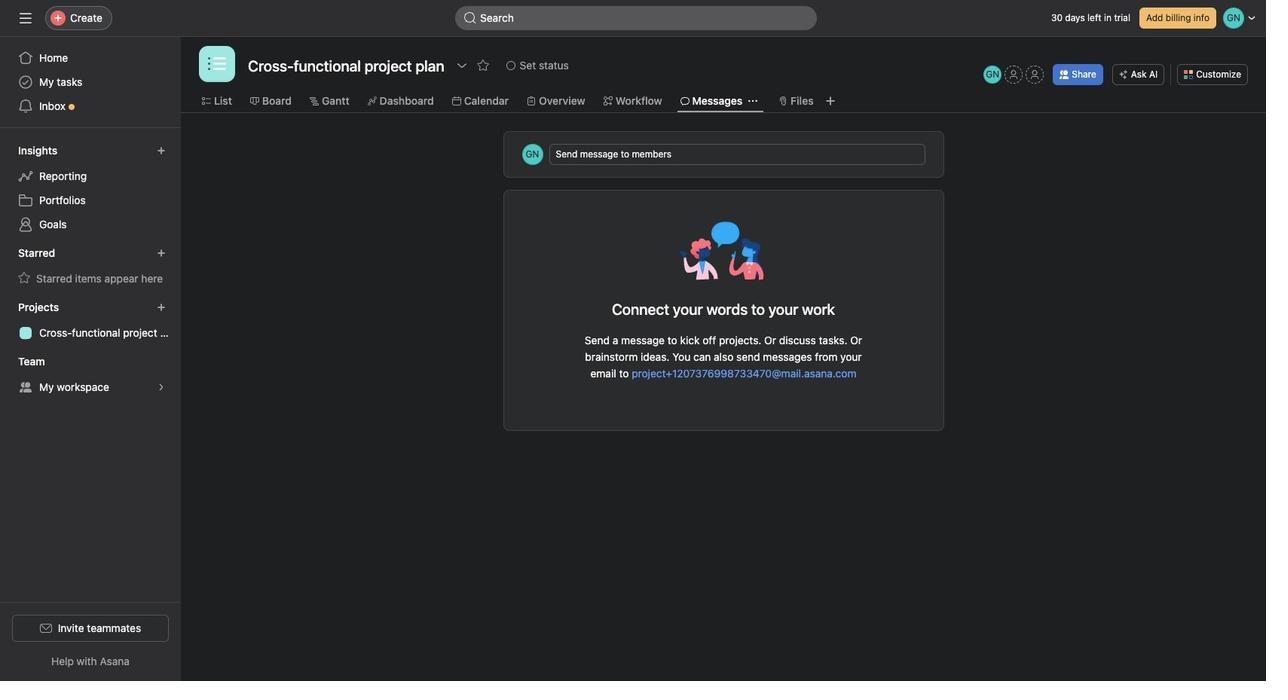 Task type: locate. For each thing, give the bounding box(es) containing it.
1 horizontal spatial gn image
[[986, 66, 1000, 84]]

projects element
[[0, 294, 181, 348]]

0 vertical spatial gn image
[[986, 66, 1000, 84]]

teams element
[[0, 348, 181, 403]]

gn image
[[986, 66, 1000, 84], [526, 144, 539, 165]]

0 horizontal spatial gn image
[[526, 144, 539, 165]]

tab actions image
[[749, 96, 758, 106]]

new project or portfolio image
[[157, 303, 166, 312]]

add to starred image
[[477, 60, 489, 72]]

hide sidebar image
[[20, 12, 32, 24]]

insights element
[[0, 137, 181, 240]]

starred element
[[0, 240, 181, 294]]

list image
[[208, 55, 226, 73]]

None text field
[[244, 52, 448, 79]]

1 vertical spatial gn image
[[526, 144, 539, 165]]

list box
[[455, 6, 817, 30]]



Task type: describe. For each thing, give the bounding box(es) containing it.
see details, my workspace image
[[157, 383, 166, 392]]

add tab image
[[824, 95, 837, 107]]

show options image
[[456, 60, 468, 72]]

add items to starred image
[[157, 249, 166, 258]]

global element
[[0, 37, 181, 127]]

prominent image
[[464, 12, 476, 24]]

new insights image
[[157, 146, 166, 155]]



Task type: vqa. For each thing, say whether or not it's contained in the screenshot.
list icon
yes



